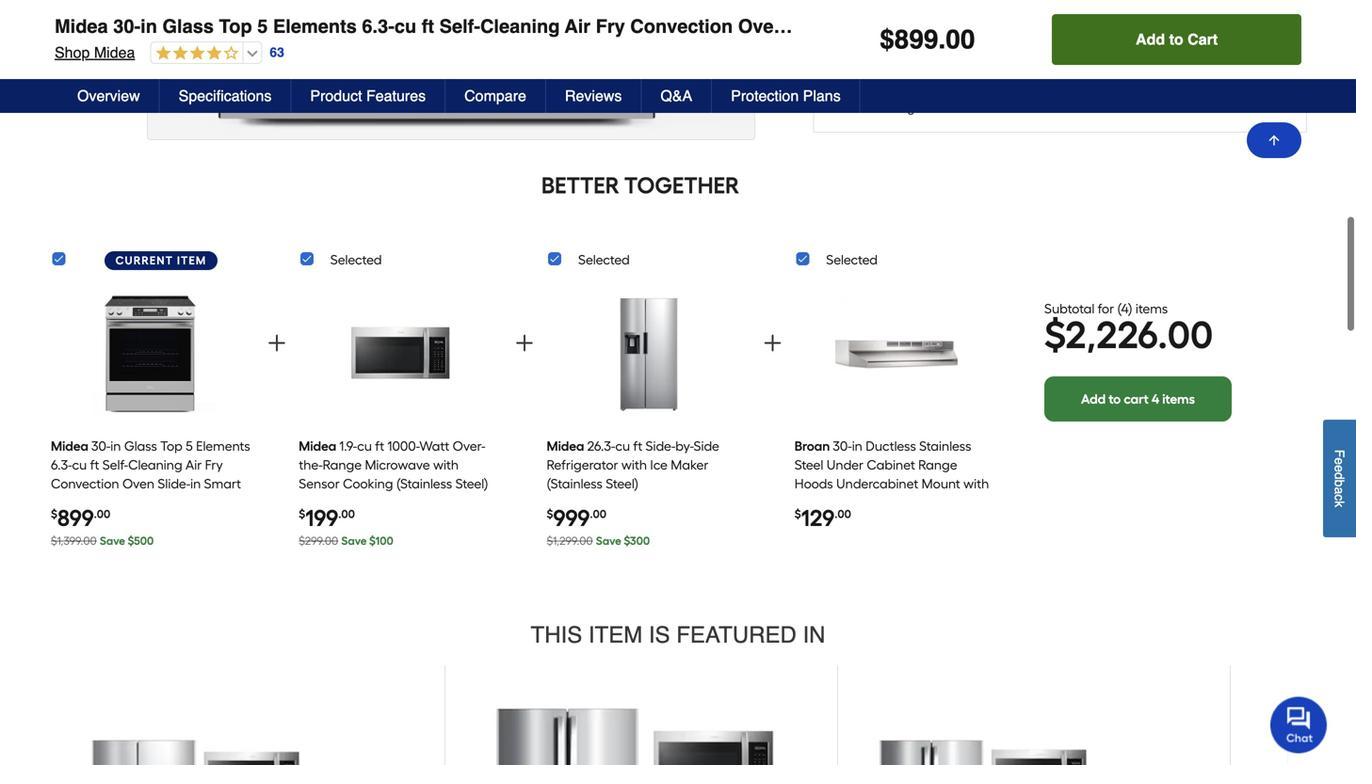 Task type: vqa. For each thing, say whether or not it's contained in the screenshot.
'Learn' to the middle
no



Task type: describe. For each thing, give the bounding box(es) containing it.
ship
[[1124, 81, 1148, 96]]

30- inside 30-in ductless stainless steel under cabinet range hoods undercabinet mount with charcoal filter
[[833, 439, 852, 455]]

item number 3 8 5 0 5 8 0 and model number m e s 3 0 s 2 a s t element
[[49, 26, 1308, 45]]

convection inside 30-in glass top 5 elements 6.3-cu ft self-cleaning air fry convection oven slide-in smart electric range (stainless steel)
[[51, 476, 119, 492]]

(
[[1118, 301, 1122, 317]]

6.3- for midea 30-in glass top 5 elements 6.3-cu ft self-cleaning air fry convection oven slide-in smart electric range (stainless steel)
[[362, 16, 395, 37]]

cart
[[1124, 391, 1149, 407]]

$ 999 .00
[[547, 505, 607, 532]]

your
[[925, 81, 951, 96]]

k
[[1333, 501, 1348, 508]]

1 e from the top
[[1333, 458, 1348, 465]]

5 for midea 30-in glass top 5 elements 6.3-cu ft self-cleaning air fry convection oven slide-in smart electric range (stainless steel)
[[257, 16, 268, 37]]

add for add to cart 4 items
[[1081, 391, 1106, 407]]

f
[[1333, 450, 1348, 458]]

shop up overview
[[49, 52, 84, 70]]

.00 for 999
[[590, 508, 607, 522]]

slide- for midea 30-in glass top 5 elements 6.3-cu ft self-cleaning air fry convection oven slide-in smart electric range (stainless steel)
[[791, 16, 842, 37]]

(stainless inside 1.9-cu ft 1000-watt over- the-range microwave with sensor cooking (stainless steel)
[[396, 476, 452, 492]]

steel) inside 26.3-cu ft side-by-side refrigerator with ice maker (stainless steel)
[[606, 476, 639, 492]]

30-in ductless stainless steel under cabinet range hoods undercabinet mount with charcoal filter
[[795, 439, 989, 511]]

steel) inside 30-in glass top 5 elements 6.3-cu ft self-cleaning air fry convection oven slide-in smart electric range (stainless steel)
[[199, 495, 231, 511]]

5 for midea 30-in glass top 5 elements 6.3-cu ft self-cleaning air fry convection oven slide-in smart electric range (stainless steel) item # 3850580 | model # mes30s2ast
[[252, 0, 262, 22]]

ft inside 1.9-cu ft 1000-watt over- the-range microwave with sensor cooking (stainless steel)
[[375, 439, 384, 455]]

2 # from the left
[[188, 28, 196, 43]]

30- inside 30-in glass top 5 elements 6.3-cu ft self-cleaning air fry convection oven slide-in smart electric range (stainless steel)
[[91, 439, 110, 455]]

midea inside 999 list item
[[547, 439, 584, 455]]

self- for midea 30-in glass top 5 elements 6.3-cu ft self-cleaning air fry convection oven slide-in smart electric range (stainless steel)
[[440, 16, 480, 37]]

range inside 1.9-cu ft 1000-watt over- the-range microwave with sensor cooking (stainless steel)
[[323, 458, 362, 474]]

current
[[116, 254, 173, 268]]

midea 1.9-cu ft 1000-watt over-the-range microwave with sensor cooking (stainless steel) image
[[340, 286, 462, 423]]

arrow up image
[[1267, 133, 1282, 148]]

with inside 30-in ductless stainless steel under cabinet range hoods undercabinet mount with charcoal filter
[[964, 476, 989, 492]]

30-in glass top 5 elements 6.3-cu ft self-cleaning air fry convection oven slide-in smart electric range (stainless steel)
[[51, 439, 250, 511]]

under
[[827, 458, 864, 474]]

3 selected from the left
[[826, 252, 878, 268]]

top for midea 30-in glass top 5 elements 6.3-cu ft self-cleaning air fry convection oven slide-in smart electric range (stainless steel) item # 3850580 | model # mes30s2ast
[[213, 0, 247, 22]]

&
[[917, 62, 926, 77]]

$ right "$1,399.00"
[[128, 535, 134, 548]]

glass inside 30-in glass top 5 elements 6.3-cu ft self-cleaning air fry convection oven slide-in smart electric range (stainless steel)
[[124, 439, 157, 455]]

items inside subtotal for ( 4 ) items $ 2,226 .00
[[1136, 301, 1168, 317]]

watt
[[420, 439, 450, 455]]

21.6-cu ft counter-depth french door refrigerator, electric range & over the range microwave oven suite in stainless steel image
[[461, 666, 838, 766]]

in
[[803, 623, 826, 649]]

ft inside 30-in glass top 5 elements 6.3-cu ft self-cleaning air fry convection oven slide-in smart electric range (stainless steel)
[[90, 458, 99, 474]]

with inside 26.3-cu ft side-by-side refrigerator with ice maker (stainless steel)
[[622, 458, 647, 474]]

refrigerator
[[547, 458, 619, 474]]

specifications button
[[160, 79, 291, 113]]

over-
[[453, 439, 486, 455]]

$ inside '$ 129 .00'
[[795, 508, 801, 522]]

ice
[[650, 458, 668, 474]]

add to cart button
[[1052, 14, 1302, 65]]

.
[[939, 24, 946, 55]]

maker
[[671, 458, 709, 474]]

$1,299.00
[[547, 535, 593, 548]]

undercabinet
[[837, 476, 919, 492]]

mes30s2ast
[[196, 28, 281, 43]]

ft inside 26.3-cu ft side-by-side refrigerator with ice maker (stainless steel)
[[633, 439, 643, 455]]

to inside 'easy & free returns return your new, unused item in-store or ship it back to us free of charge.'
[[1194, 81, 1205, 96]]

129
[[801, 505, 835, 532]]

overview button
[[58, 79, 160, 113]]

steel) inside 'midea 30-in glass top 5 elements 6.3-cu ft self-cleaning air fry convection oven slide-in smart electric range (stainless steel) item # 3850580 | model # mes30s2ast'
[[1147, 0, 1199, 22]]

midea 30-in glass top 5 elements 6.3-cu ft self-cleaning air fry convection oven slide-in smart electric range (stainless steel)
[[55, 16, 1204, 37]]

product features
[[310, 87, 426, 105]]

smart for midea 30-in glass top 5 elements 6.3-cu ft self-cleaning air fry convection oven slide-in smart electric range (stainless steel) item # 3850580 | model # mes30s2ast
[[858, 0, 912, 22]]

charge.
[[882, 100, 926, 115]]

protection plans button
[[712, 79, 861, 113]]

save for 999
[[596, 535, 622, 548]]

cart
[[1188, 31, 1218, 48]]

reviews button
[[546, 79, 642, 113]]

4 for subtotal for ( 4 ) items $ 2,226 .00
[[1122, 301, 1129, 317]]

.00 for 199
[[338, 508, 355, 522]]

slide- inside 30-in glass top 5 elements 6.3-cu ft self-cleaning air fry convection oven slide-in smart electric range (stainless steel)
[[158, 476, 190, 492]]

save for 199
[[341, 535, 367, 548]]

easy
[[882, 62, 913, 77]]

free
[[930, 62, 958, 77]]

3850580
[[86, 28, 137, 43]]

.00 for 129
[[835, 508, 852, 522]]

26.3-
[[587, 439, 615, 455]]

$ 129 .00
[[795, 505, 852, 532]]

elements for midea 30-in glass top 5 elements 6.3-cu ft self-cleaning air fry convection oven slide-in smart electric range (stainless steel) item # 3850580 | model # mes30s2ast
[[267, 0, 351, 22]]

(stainless inside 30-in glass top 5 elements 6.3-cu ft self-cleaning air fry convection oven slide-in smart electric range (stainless steel)
[[139, 495, 195, 511]]

2 e from the top
[[1333, 465, 1348, 473]]

midea 30-in glass top 5 elements 6.3-cu ft self-cleaning air fry convection oven slide-in smart electric range (stainless steel) item # 3850580 | model # mes30s2ast
[[49, 0, 1199, 43]]

26.3-cu ft side-by-side refrigerator with ice maker (stainless steel)
[[547, 439, 720, 492]]

is
[[649, 623, 670, 649]]

us
[[1208, 81, 1222, 96]]

oven for midea 30-in glass top 5 elements 6.3-cu ft self-cleaning air fry convection oven slide-in smart electric range (stainless steel) item # 3850580 | model # mes30s2ast
[[733, 0, 780, 22]]

$ inside $ 999 .00
[[547, 508, 553, 522]]

q&a button
[[642, 79, 712, 113]]

return
[[882, 81, 922, 96]]

protection plans
[[731, 87, 841, 105]]

add for add to cart
[[1136, 31, 1165, 48]]

plus image for 999
[[762, 332, 784, 354]]

plus image for 899
[[266, 332, 288, 354]]

more
[[967, 100, 997, 115]]

899 for .
[[895, 24, 939, 55]]

(stainless inside 'midea 30-in glass top 5 elements 6.3-cu ft self-cleaning air fry convection oven slide-in smart electric range (stainless steel) item # 3850580 | model # mes30s2ast'
[[1053, 0, 1142, 22]]

top inside 30-in glass top 5 elements 6.3-cu ft self-cleaning air fry convection oven slide-in smart electric range (stainless steel)
[[160, 439, 183, 455]]

charcoal
[[795, 495, 850, 511]]

999
[[553, 505, 590, 532]]

air for midea 30-in glass top 5 elements 6.3-cu ft self-cleaning air fry convection oven slide-in smart electric range (stainless steel)
[[565, 16, 591, 37]]

1 vertical spatial item
[[589, 623, 643, 649]]

oven inside 30-in glass top 5 elements 6.3-cu ft self-cleaning air fry convection oven slide-in smart electric range (stainless steel)
[[122, 476, 155, 492]]

back
[[1162, 81, 1190, 96]]

fry inside 30-in glass top 5 elements 6.3-cu ft self-cleaning air fry convection oven slide-in smart electric range (stainless steel)
[[205, 458, 223, 474]]

steel) inside 1.9-cu ft 1000-watt over- the-range microwave with sensor cooking (stainless steel)
[[456, 476, 488, 492]]

with inside 1.9-cu ft 1000-watt over- the-range microwave with sensor cooking (stainless steel)
[[433, 458, 459, 474]]

range inside 30-in glass top 5 elements 6.3-cu ft self-cleaning air fry convection oven slide-in smart electric range (stainless steel)
[[97, 495, 136, 511]]

midea 26.3-cu ft side-by-side refrigerator with ice maker (stainless steel) image
[[588, 286, 710, 423]]

$ inside subtotal for ( 4 ) items $ 2,226 .00
[[1045, 313, 1066, 358]]

f e e d b a c k button
[[1324, 420, 1357, 538]]

)
[[1129, 301, 1133, 317]]

oven for midea 30-in glass top 5 elements 6.3-cu ft self-cleaning air fry convection oven slide-in smart electric range (stainless steel)
[[738, 16, 785, 37]]

or
[[1109, 81, 1120, 96]]

product features button
[[291, 79, 446, 113]]

item inside 'midea 30-in glass top 5 elements 6.3-cu ft self-cleaning air fry convection oven slide-in smart electric range (stainless steel) item # 3850580 | model # mes30s2ast'
[[49, 28, 75, 43]]

899 for .00
[[57, 505, 94, 532]]

$ 899 . 00
[[880, 24, 975, 55]]

free
[[1226, 81, 1249, 96]]

30- inside 'midea 30-in glass top 5 elements 6.3-cu ft self-cleaning air fry convection oven slide-in smart electric range (stainless steel) item # 3850580 | model # mes30s2ast'
[[108, 0, 135, 22]]

store
[[1076, 81, 1105, 96]]

learn
[[930, 100, 963, 115]]

featured
[[677, 623, 797, 649]]

sensor
[[299, 476, 340, 492]]

heart outline image
[[299, 50, 321, 73]]

the-
[[299, 458, 323, 474]]

899 list item
[[51, 279, 255, 559]]

overview
[[77, 87, 140, 105]]

better together
[[542, 172, 740, 199]]

smart inside 30-in glass top 5 elements 6.3-cu ft self-cleaning air fry convection oven slide-in smart electric range (stainless steel)
[[204, 476, 241, 492]]

999 list item
[[547, 279, 751, 559]]

c
[[1333, 495, 1348, 501]]

$ 199 .00
[[299, 505, 355, 532]]

this
[[531, 623, 582, 649]]

4 for add to cart 4 items
[[1152, 391, 1160, 407]]

electric inside 30-in glass top 5 elements 6.3-cu ft self-cleaning air fry convection oven slide-in smart electric range (stainless steel)
[[51, 495, 94, 511]]

$ inside "$ 199 .00"
[[299, 508, 305, 522]]

hoods
[[795, 476, 833, 492]]

protection
[[731, 87, 799, 105]]

cu inside 'midea 30-in glass top 5 elements 6.3-cu ft self-cleaning air fry convection oven slide-in smart electric range (stainless steel) item # 3850580 | model # mes30s2ast'
[[389, 0, 411, 22]]

item
[[177, 254, 207, 268]]

6.3- for midea 30-in glass top 5 elements 6.3-cu ft self-cleaning air fry convection oven slide-in smart electric range (stainless steel) item # 3850580 | model # mes30s2ast
[[356, 0, 389, 22]]

1000-
[[388, 439, 420, 455]]



Task type: locate. For each thing, give the bounding box(es) containing it.
midea inside 'midea 30-in glass top 5 elements 6.3-cu ft self-cleaning air fry convection oven slide-in smart electric range (stainless steel) item # 3850580 | model # mes30s2ast'
[[49, 0, 102, 22]]

5 inside 30-in glass top 5 elements 6.3-cu ft self-cleaning air fry convection oven slide-in smart electric range (stainless steel)
[[186, 439, 193, 455]]

1 horizontal spatial item
[[589, 623, 643, 649]]

1.9-cu ft 1000-watt over- the-range microwave with sensor cooking (stainless steel)
[[299, 439, 488, 492]]

save
[[100, 535, 125, 548], [341, 535, 367, 548], [596, 535, 622, 548]]

1 horizontal spatial 899
[[895, 24, 939, 55]]

1 horizontal spatial to
[[1170, 31, 1184, 48]]

elements inside 30-in glass top 5 elements 6.3-cu ft self-cleaning air fry convection oven slide-in smart electric range (stainless steel)
[[196, 439, 250, 455]]

# right model
[[188, 28, 196, 43]]

with right mount
[[964, 476, 989, 492]]

(stainless up store at top right
[[1053, 0, 1142, 22]]

.00 for 899
[[94, 508, 111, 522]]

plus image for 199
[[514, 332, 536, 354]]

slide- inside 'midea 30-in glass top 5 elements 6.3-cu ft self-cleaning air fry convection oven slide-in smart electric range (stainless steel) item # 3850580 | model # mes30s2ast'
[[785, 0, 836, 22]]

$ inside $ 899 .00
[[51, 508, 57, 522]]

0 horizontal spatial selected
[[330, 252, 382, 268]]

.00 inside $ 899 .00
[[94, 508, 111, 522]]

(stainless up 500
[[139, 495, 195, 511]]

0 vertical spatial add
[[1136, 31, 1165, 48]]

glass down the midea 30-in glass top 5 elements 6.3-cu ft self-cleaning air fry convection oven slide-in smart electric range (stainless steel) image
[[124, 439, 157, 455]]

plus image
[[266, 332, 288, 354], [514, 332, 536, 354], [762, 332, 784, 354]]

$ up "$299.00"
[[299, 508, 305, 522]]

q&a
[[661, 87, 693, 105]]

1 horizontal spatial with
[[622, 458, 647, 474]]

0 vertical spatial 4
[[1122, 301, 1129, 317]]

cu inside 1.9-cu ft 1000-watt over- the-range microwave with sensor cooking (stainless steel)
[[357, 439, 372, 455]]

cabinet
[[867, 458, 916, 474]]

new,
[[955, 81, 982, 96]]

4 right for on the right top of page
[[1122, 301, 1129, 317]]

4 right cart
[[1152, 391, 1160, 407]]

item left 3850580
[[49, 28, 75, 43]]

1 vertical spatial 4
[[1152, 391, 1160, 407]]

together
[[624, 172, 740, 199]]

in
[[135, 0, 152, 22], [836, 0, 853, 22], [141, 16, 157, 37], [842, 16, 859, 37], [110, 439, 121, 455], [852, 439, 863, 455], [190, 476, 201, 492]]

add up it
[[1136, 31, 1165, 48]]

broan 30-in ductless stainless steel under cabinet range hoods undercabinet mount with charcoal filter image
[[836, 286, 958, 423]]

microwave
[[365, 458, 430, 474]]

1 vertical spatial to
[[1194, 81, 1205, 96]]

2 horizontal spatial selected
[[826, 252, 878, 268]]

returns
[[961, 62, 1011, 77]]

6.3- inside 'midea 30-in glass top 5 elements 6.3-cu ft self-cleaning air fry convection oven slide-in smart electric range (stainless steel) item # 3850580 | model # mes30s2ast'
[[356, 0, 389, 22]]

b
[[1333, 480, 1348, 487]]

0 vertical spatial item
[[49, 28, 75, 43]]

500
[[134, 535, 154, 548]]

0 vertical spatial to
[[1170, 31, 1184, 48]]

ft inside 'midea 30-in glass top 5 elements 6.3-cu ft self-cleaning air fry convection oven slide-in smart electric range (stainless steel) item # 3850580 | model # mes30s2ast'
[[416, 0, 429, 22]]

2 plus image from the left
[[514, 332, 536, 354]]

f e e d b a c k
[[1333, 450, 1348, 508]]

.00 up $1,399.00 save $ 500
[[94, 508, 111, 522]]

save left 100
[[341, 535, 367, 548]]

subtotal for ( 4 ) items $ 2,226 .00
[[1045, 301, 1214, 358]]

1.9-
[[339, 439, 357, 455]]

better
[[542, 172, 620, 199]]

899 inside list item
[[57, 505, 94, 532]]

cu inside 26.3-cu ft side-by-side refrigerator with ice maker (stainless steel)
[[615, 439, 630, 455]]

better together heading
[[49, 171, 1232, 201]]

.00 up $299.00 save $ 100
[[338, 508, 355, 522]]

2 horizontal spatial with
[[964, 476, 989, 492]]

4 inside subtotal for ( 4 ) items $ 2,226 .00
[[1122, 301, 1129, 317]]

top up mes30s2ast at the left of page
[[213, 0, 247, 22]]

of
[[1252, 81, 1263, 96]]

6.3- inside 30-in glass top 5 elements 6.3-cu ft self-cleaning air fry convection oven slide-in smart electric range (stainless steel)
[[51, 458, 72, 474]]

$ up 'easy'
[[880, 24, 895, 55]]

2 horizontal spatial to
[[1194, 81, 1205, 96]]

1 horizontal spatial 4
[[1152, 391, 1160, 407]]

air inside 30-in glass top 5 elements 6.3-cu ft self-cleaning air fry convection oven slide-in smart electric range (stainless steel)
[[186, 458, 202, 474]]

e up d
[[1333, 458, 1348, 465]]

smart for midea 30-in glass top 5 elements 6.3-cu ft self-cleaning air fry convection oven slide-in smart electric range (stainless steel)
[[864, 16, 917, 37]]

range inside 'midea 30-in glass top 5 elements 6.3-cu ft self-cleaning air fry convection oven slide-in smart electric range (stainless steel) item # 3850580 | model # mes30s2ast'
[[990, 0, 1048, 22]]

convection up item number 3 8 5 0 5 8 0 and model number m e s 3 0 s 2 a s t element at top
[[625, 0, 727, 22]]

convection up $ 899 .00
[[51, 476, 119, 492]]

ft
[[416, 0, 429, 22], [422, 16, 434, 37], [375, 439, 384, 455], [633, 439, 643, 455], [90, 458, 99, 474]]

current item
[[116, 254, 207, 268]]

air for midea 30-in glass top 5 elements 6.3-cu ft self-cleaning air fry convection oven slide-in smart electric range (stainless steel) item # 3850580 | model # mes30s2ast
[[559, 0, 585, 22]]

26.3-cu ft side-by-side refrigerator & electric range suite in stainless steel image
[[68, 666, 445, 766]]

2 vertical spatial to
[[1109, 391, 1121, 407]]

add left cart
[[1081, 391, 1106, 407]]

convection for midea 30-in glass top 5 elements 6.3-cu ft self-cleaning air fry convection oven slide-in smart electric range (stainless steel) item # 3850580 | model # mes30s2ast
[[625, 0, 727, 22]]

add to cart 4 items link
[[1045, 377, 1232, 422]]

$ right the $1,299.00
[[624, 535, 630, 548]]

convection for midea 30-in glass top 5 elements 6.3-cu ft self-cleaning air fry convection oven slide-in smart electric range (stainless steel)
[[631, 16, 733, 37]]

selected for 999
[[578, 252, 630, 268]]

cooking
[[343, 476, 393, 492]]

(stainless down the 'microwave'
[[396, 476, 452, 492]]

.00 left filter
[[835, 508, 852, 522]]

$ up the $1,299.00
[[547, 508, 553, 522]]

199
[[305, 505, 338, 532]]

learn more link
[[930, 98, 997, 117]]

cleaning for midea 30-in glass top 5 elements 6.3-cu ft self-cleaning air fry convection oven slide-in smart electric range (stainless steel)
[[480, 16, 560, 37]]

.00 inside subtotal for ( 4 ) items $ 2,226 .00
[[1158, 313, 1214, 358]]

glass for midea 30-in glass top 5 elements 6.3-cu ft self-cleaning air fry convection oven slide-in smart electric range (stainless steel)
[[162, 16, 214, 37]]

0 horizontal spatial save
[[100, 535, 125, 548]]

fry inside 'midea 30-in glass top 5 elements 6.3-cu ft self-cleaning air fry convection oven slide-in smart electric range (stainless steel) item # 3850580 | model # mes30s2ast'
[[590, 0, 620, 22]]

unused
[[985, 81, 1029, 96]]

glass for midea 30-in glass top 5 elements 6.3-cu ft self-cleaning air fry convection oven slide-in smart electric range (stainless steel) item # 3850580 | model # mes30s2ast
[[157, 0, 208, 22]]

0 horizontal spatial 899
[[57, 505, 94, 532]]

00
[[946, 24, 975, 55]]

in inside 30-in ductless stainless steel under cabinet range hoods undercabinet mount with charcoal filter
[[852, 439, 863, 455]]

cleaning for midea 30-in glass top 5 elements 6.3-cu ft self-cleaning air fry convection oven slide-in smart electric range (stainless steel) item # 3850580 | model # mes30s2ast
[[475, 0, 554, 22]]

$1,399.00
[[51, 535, 97, 548]]

item
[[49, 28, 75, 43], [589, 623, 643, 649]]

save left 500
[[100, 535, 125, 548]]

4
[[1122, 301, 1129, 317], [1152, 391, 1160, 407]]

e up b
[[1333, 465, 1348, 473]]

.00 up $1,299.00 save $ 300 at the bottom left of the page
[[590, 508, 607, 522]]

3 plus image from the left
[[762, 332, 784, 354]]

.00 inside $ 999 .00
[[590, 508, 607, 522]]

midea inside "899" list item
[[51, 439, 88, 455]]

reviews
[[565, 87, 622, 105]]

add inside button
[[1136, 31, 1165, 48]]

0 horizontal spatial add
[[1081, 391, 1106, 407]]

cu inside 30-in glass top 5 elements 6.3-cu ft self-cleaning air fry convection oven slide-in smart electric range (stainless steel)
[[72, 458, 87, 474]]

fry for midea 30-in glass top 5 elements 6.3-cu ft self-cleaning air fry convection oven slide-in smart electric range (stainless steel)
[[596, 16, 625, 37]]

item left is
[[589, 623, 643, 649]]

to
[[1170, 31, 1184, 48], [1194, 81, 1205, 96], [1109, 391, 1121, 407]]

30- up "under"
[[833, 439, 852, 455]]

range inside 30-in ductless stainless steel under cabinet range hoods undercabinet mount with charcoal filter
[[919, 458, 958, 474]]

oven up 500
[[122, 476, 155, 492]]

electric inside 'midea 30-in glass top 5 elements 6.3-cu ft self-cleaning air fry convection oven slide-in smart electric range (stainless steel) item # 3850580 | model # mes30s2ast'
[[917, 0, 985, 22]]

selected for 199
[[330, 252, 382, 268]]

1 plus image from the left
[[266, 332, 288, 354]]

add to cart 4 items
[[1081, 391, 1195, 407]]

$ 899 .00
[[51, 505, 111, 532]]

elements for midea 30-in glass top 5 elements 6.3-cu ft self-cleaning air fry convection oven slide-in smart electric range (stainless steel)
[[273, 16, 357, 37]]

glass inside 'midea 30-in glass top 5 elements 6.3-cu ft self-cleaning air fry convection oven slide-in smart electric range (stainless steel) item # 3850580 | model # mes30s2ast'
[[157, 0, 208, 22]]

2 save from the left
[[341, 535, 367, 548]]

items right )
[[1136, 301, 1168, 317]]

100
[[376, 535, 394, 548]]

electric
[[917, 0, 985, 22], [923, 16, 991, 37], [51, 495, 94, 511]]

cleaning inside 'midea 30-in glass top 5 elements 6.3-cu ft self-cleaning air fry convection oven slide-in smart electric range (stainless steel) item # 3850580 | model # mes30s2ast'
[[475, 0, 554, 22]]

0 horizontal spatial to
[[1109, 391, 1121, 407]]

steel
[[795, 458, 824, 474]]

1 selected from the left
[[330, 252, 382, 268]]

0 horizontal spatial plus image
[[266, 332, 288, 354]]

glass right |
[[162, 16, 214, 37]]

top
[[213, 0, 247, 22], [219, 16, 252, 37], [160, 439, 183, 455]]

self- inside 'midea 30-in glass top 5 elements 6.3-cu ft self-cleaning air fry convection oven slide-in smart electric range (stainless steel) item # 3850580 | model # mes30s2ast'
[[434, 0, 475, 22]]

top for midea 30-in glass top 5 elements 6.3-cu ft self-cleaning air fry convection oven slide-in smart electric range (stainless steel)
[[219, 16, 252, 37]]

by-
[[676, 439, 694, 455]]

a
[[1333, 487, 1348, 495]]

cleaning inside 30-in glass top 5 elements 6.3-cu ft self-cleaning air fry convection oven slide-in smart electric range (stainless steel)
[[128, 458, 182, 474]]

30- up $ 899 .00
[[91, 439, 110, 455]]

$299.00
[[299, 535, 338, 548]]

1 horizontal spatial save
[[341, 535, 367, 548]]

(stainless inside 26.3-cu ft side-by-side refrigerator with ice maker (stainless steel)
[[547, 476, 603, 492]]

899 up "$1,399.00"
[[57, 505, 94, 532]]

5 inside 'midea 30-in glass top 5 elements 6.3-cu ft self-cleaning air fry convection oven slide-in smart electric range (stainless steel) item # 3850580 | model # mes30s2ast'
[[252, 0, 262, 22]]

midea 30-in glass top 5 elements 6.3-cu ft self-cleaning air fry convection oven slide-in smart electric range (stainless steel) image
[[92, 286, 214, 423]]

.00 inside "$ 199 .00"
[[338, 508, 355, 522]]

oven up item number 3 8 5 0 5 8 0 and model number m e s 3 0 s 2 a s t element at top
[[733, 0, 780, 22]]

model
[[149, 28, 185, 43]]

save left 300
[[596, 535, 622, 548]]

to for add to cart
[[1170, 31, 1184, 48]]

stainless
[[920, 439, 972, 455]]

1 horizontal spatial selected
[[578, 252, 630, 268]]

item
[[1032, 81, 1057, 96]]

air inside 'midea 30-in glass top 5 elements 6.3-cu ft self-cleaning air fry convection oven slide-in smart electric range (stainless steel) item # 3850580 | model # mes30s2ast'
[[559, 0, 585, 22]]

subtotal
[[1045, 301, 1095, 317]]

(stainless up or
[[1059, 16, 1148, 37]]

to inside add to cart 4 items link
[[1109, 391, 1121, 407]]

items right cart
[[1163, 391, 1195, 407]]

it
[[1152, 81, 1158, 96]]

slide- for midea 30-in glass top 5 elements 6.3-cu ft self-cleaning air fry convection oven slide-in smart electric range (stainless steel) item # 3850580 | model # mes30s2ast
[[785, 0, 836, 22]]

2,226
[[1066, 313, 1158, 358]]

3 save from the left
[[596, 535, 622, 548]]

self- inside 30-in glass top 5 elements 6.3-cu ft self-cleaning air fry convection oven slide-in smart electric range (stainless steel)
[[102, 458, 128, 474]]

1 vertical spatial items
[[1163, 391, 1195, 407]]

save inside 199 list item
[[341, 535, 367, 548]]

plans
[[803, 87, 841, 105]]

0 horizontal spatial #
[[78, 28, 86, 43]]

2 selected from the left
[[578, 252, 630, 268]]

(stainless down refrigerator
[[547, 476, 603, 492]]

with left ice
[[622, 458, 647, 474]]

to for add to cart 4 items
[[1109, 391, 1121, 407]]

2 horizontal spatial plus image
[[762, 332, 784, 354]]

30- left |
[[113, 16, 141, 37]]

save inside 999 list item
[[596, 535, 622, 548]]

electric for midea 30-in glass top 5 elements 6.3-cu ft self-cleaning air fry convection oven slide-in smart electric range (stainless steel) item # 3850580 | model # mes30s2ast
[[917, 0, 985, 22]]

top down the midea 30-in glass top 5 elements 6.3-cu ft self-cleaning air fry convection oven slide-in smart electric range (stainless steel) image
[[160, 439, 183, 455]]

$ right "$299.00"
[[369, 535, 376, 548]]

oven inside 'midea 30-in glass top 5 elements 6.3-cu ft self-cleaning air fry convection oven slide-in smart electric range (stainless steel) item # 3850580 | model # mes30s2ast'
[[733, 0, 780, 22]]

$ up "$1,399.00"
[[51, 508, 57, 522]]

elements inside 'midea 30-in glass top 5 elements 6.3-cu ft self-cleaning air fry convection oven slide-in smart electric range (stainless steel) item # 3850580 | model # mes30s2ast'
[[267, 0, 351, 22]]

specifications
[[179, 87, 272, 105]]

convection inside 'midea 30-in glass top 5 elements 6.3-cu ft self-cleaning air fry convection oven slide-in smart electric range (stainless steel) item # 3850580 | model # mes30s2ast'
[[625, 0, 727, 22]]

glass
[[157, 0, 208, 22], [162, 16, 214, 37], [124, 439, 157, 455]]

63
[[270, 45, 284, 60], [264, 52, 279, 68]]

1 vertical spatial 899
[[57, 505, 94, 532]]

electric for midea 30-in glass top 5 elements 6.3-cu ft self-cleaning air fry convection oven slide-in smart electric range (stainless steel)
[[923, 16, 991, 37]]

0 horizontal spatial with
[[433, 458, 459, 474]]

compare button
[[446, 79, 546, 113]]

midea inside 199 list item
[[299, 439, 336, 455]]

21.6-cu ft counter-depth french door refrigerator & electric range suite in stainless steel image
[[854, 666, 1230, 766]]

with down watt
[[433, 458, 459, 474]]

1 horizontal spatial #
[[188, 28, 196, 43]]

.00 inside '$ 129 .00'
[[835, 508, 852, 522]]

1 horizontal spatial plus image
[[514, 332, 536, 354]]

0 horizontal spatial 4
[[1122, 301, 1129, 317]]

30-
[[108, 0, 135, 22], [113, 16, 141, 37], [91, 439, 110, 455], [833, 439, 852, 455]]

convection up the "q&a"
[[631, 16, 733, 37]]

899 up &
[[895, 24, 939, 55]]

easy & free returns return your new, unused item in-store or ship it back to us free of charge.
[[882, 62, 1263, 115]]

1 horizontal spatial add
[[1136, 31, 1165, 48]]

5
[[252, 0, 262, 22], [257, 16, 268, 37], [186, 439, 193, 455]]

0 vertical spatial items
[[1136, 301, 1168, 317]]

3.9 stars image
[[151, 45, 239, 63], [145, 53, 233, 70]]

glass up model
[[157, 0, 208, 22]]

30- up 3850580
[[108, 0, 135, 22]]

to inside add to cart button
[[1170, 31, 1184, 48]]

smart inside 'midea 30-in glass top 5 elements 6.3-cu ft self-cleaning air fry convection oven slide-in smart electric range (stainless steel) item # 3850580 | model # mes30s2ast'
[[858, 0, 912, 22]]

electric up free
[[923, 16, 991, 37]]

899
[[895, 24, 939, 55], [57, 505, 94, 532]]

$1,299.00 save $ 300
[[547, 535, 650, 548]]

in-
[[1061, 81, 1076, 96]]

129 list item
[[795, 279, 999, 559]]

$ down hoods
[[795, 508, 801, 522]]

product
[[310, 87, 362, 105]]

ductless
[[866, 439, 916, 455]]

cleaning
[[475, 0, 554, 22], [480, 16, 560, 37], [128, 458, 182, 474]]

oven up protection
[[738, 16, 785, 37]]

d
[[1333, 473, 1348, 480]]

compare
[[465, 87, 527, 105]]

$
[[880, 24, 895, 55], [1045, 313, 1066, 358], [51, 508, 57, 522], [299, 508, 305, 522], [547, 508, 553, 522], [795, 508, 801, 522], [128, 535, 134, 548], [369, 535, 376, 548], [624, 535, 630, 548]]

1 vertical spatial add
[[1081, 391, 1106, 407]]

save for 899
[[100, 535, 125, 548]]

top right model
[[219, 16, 252, 37]]

1 save from the left
[[100, 535, 125, 548]]

0 horizontal spatial item
[[49, 28, 75, 43]]

4 inside add to cart 4 items link
[[1152, 391, 1160, 407]]

shop down 3850580
[[55, 44, 90, 61]]

save inside "899" list item
[[100, 535, 125, 548]]

self- for midea 30-in glass top 5 elements 6.3-cu ft self-cleaning air fry convection oven slide-in smart electric range (stainless steel) item # 3850580 | model # mes30s2ast
[[434, 0, 475, 22]]

electric up "$1,399.00"
[[51, 495, 94, 511]]

convection
[[625, 0, 727, 22], [631, 16, 733, 37], [51, 476, 119, 492]]

side-
[[646, 439, 676, 455]]

chat invite button image
[[1271, 697, 1328, 754]]

$ left for on the right top of page
[[1045, 313, 1066, 358]]

|
[[141, 28, 144, 43]]

elements
[[267, 0, 351, 22], [273, 16, 357, 37], [196, 439, 250, 455]]

199 list item
[[299, 279, 503, 559]]

fry for midea 30-in glass top 5 elements 6.3-cu ft self-cleaning air fry convection oven slide-in smart electric range (stainless steel) item # 3850580 | model # mes30s2ast
[[590, 0, 620, 22]]

(stainless
[[1053, 0, 1142, 22], [1059, 16, 1148, 37], [396, 476, 452, 492], [547, 476, 603, 492], [139, 495, 195, 511]]

learn more
[[930, 100, 997, 115]]

top inside 'midea 30-in glass top 5 elements 6.3-cu ft self-cleaning air fry convection oven slide-in smart electric range (stainless steel) item # 3850580 | model # mes30s2ast'
[[213, 0, 247, 22]]

0 vertical spatial 899
[[895, 24, 939, 55]]

.00 right )
[[1158, 313, 1214, 358]]

this item is featured in
[[531, 623, 826, 649]]

range
[[990, 0, 1048, 22], [996, 16, 1054, 37], [323, 458, 362, 474], [919, 458, 958, 474], [97, 495, 136, 511]]

self-
[[434, 0, 475, 22], [440, 16, 480, 37], [102, 458, 128, 474]]

add
[[1136, 31, 1165, 48], [1081, 391, 1106, 407]]

# left |
[[78, 28, 86, 43]]

selected
[[330, 252, 382, 268], [578, 252, 630, 268], [826, 252, 878, 268]]

300
[[630, 535, 650, 548]]

electric up .
[[917, 0, 985, 22]]

midea  #mes30s2ast image
[[148, 0, 755, 140]]

2 horizontal spatial save
[[596, 535, 622, 548]]

1 # from the left
[[78, 28, 86, 43]]



